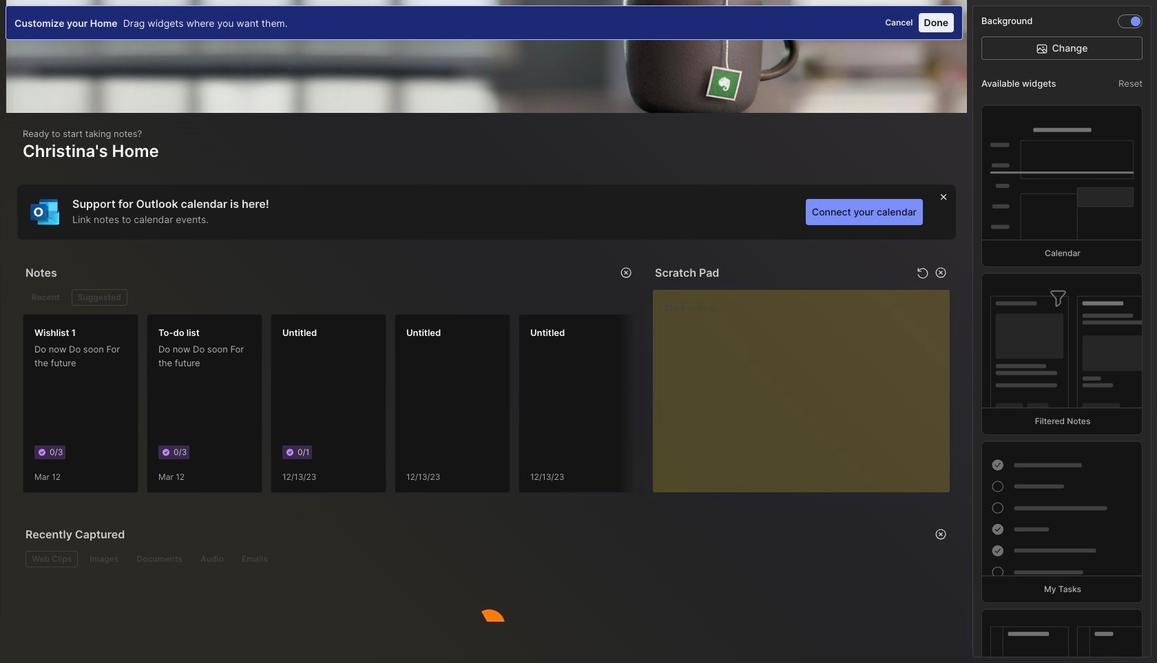 Task type: locate. For each thing, give the bounding box(es) containing it.
None field
[[655, 262, 914, 284]]

background image
[[1131, 17, 1141, 26]]



Task type: vqa. For each thing, say whether or not it's contained in the screenshot.
field
yes



